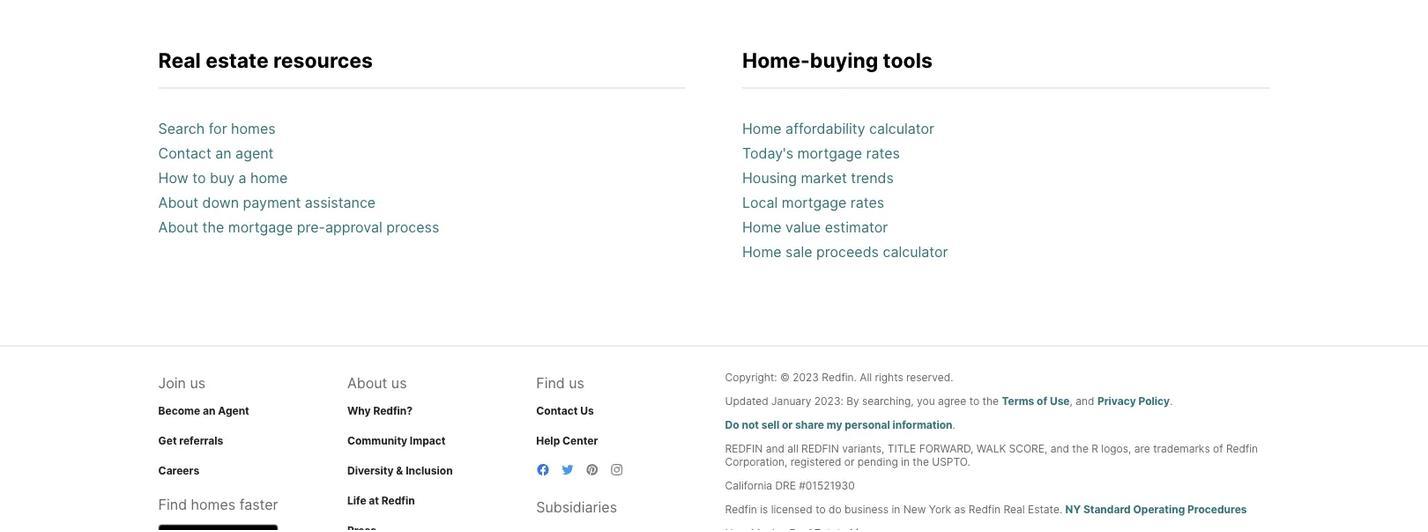 Task type: vqa. For each thing, say whether or not it's contained in the screenshot.
the rightmost SEE
no



Task type: describe. For each thing, give the bounding box(es) containing it.
inclusion
[[406, 464, 453, 477]]

do
[[725, 419, 739, 432]]

rights
[[875, 371, 903, 384]]

1 home from the top
[[742, 120, 782, 137]]

local mortgage rates link
[[742, 194, 884, 211]]

©
[[780, 371, 790, 384]]

to for copyright: ©
[[970, 395, 980, 408]]

the inside search for homes contact an agent how to buy a home about down payment assistance about the mortgage pre-approval process
[[202, 219, 224, 236]]

operating
[[1133, 504, 1185, 516]]

about us
[[347, 375, 407, 392]]

help center
[[536, 434, 598, 447]]

get referrals
[[158, 434, 223, 447]]

local
[[742, 194, 778, 211]]

homes inside search for homes contact an agent how to buy a home about down payment assistance about the mortgage pre-approval process
[[231, 120, 276, 137]]

get
[[158, 434, 177, 447]]

mortgage inside search for homes contact an agent how to buy a home about down payment assistance about the mortgage pre-approval process
[[228, 219, 293, 236]]

payment
[[243, 194, 301, 211]]

0 vertical spatial or
[[782, 419, 793, 432]]

sale
[[786, 244, 813, 261]]

for
[[209, 120, 227, 137]]

do
[[829, 504, 842, 516]]

join
[[158, 375, 186, 392]]

redfin.
[[822, 371, 857, 384]]

1 redfin from the left
[[725, 443, 763, 456]]

get referrals button
[[158, 434, 223, 447]]

redfin left is
[[725, 504, 757, 516]]

the left terms
[[983, 395, 999, 408]]

agent
[[235, 145, 274, 162]]

the down title
[[913, 456, 929, 469]]

or inside redfin and all redfin variants, title forward, walk score, and the r logos, are trademarks of redfin corporation, registered or pending in the uspto.
[[844, 456, 855, 469]]

business
[[845, 504, 889, 516]]

today's
[[742, 145, 793, 162]]

pending
[[858, 456, 898, 469]]

all
[[788, 443, 799, 456]]

2 horizontal spatial and
[[1076, 395, 1095, 408]]

2 redfin from the left
[[801, 443, 839, 456]]

value
[[786, 219, 821, 236]]

life at redfin
[[347, 494, 415, 507]]

housing market trends link
[[742, 169, 894, 187]]

community impact button
[[347, 434, 446, 447]]

referrals
[[179, 434, 223, 447]]

proceeds
[[816, 244, 879, 261]]

redfin twitter image
[[561, 463, 575, 477]]

search
[[158, 120, 205, 137]]

home affordability calculator link
[[742, 120, 935, 137]]

of inside redfin and all redfin variants, title forward, walk score, and the r logos, are trademarks of redfin corporation, registered or pending in the uspto.
[[1213, 443, 1223, 456]]

how
[[158, 169, 188, 187]]

dre
[[775, 480, 796, 493]]

redfin pinterest image
[[586, 463, 600, 477]]

life
[[347, 494, 366, 507]]

affordability
[[786, 120, 865, 137]]

become an agent button
[[158, 404, 249, 417]]

find homes faster
[[158, 497, 278, 514]]

0 vertical spatial calculator
[[869, 120, 935, 137]]

2 vertical spatial about
[[347, 375, 387, 392]]

estimator
[[825, 219, 888, 236]]

1 vertical spatial homes
[[191, 497, 236, 514]]

by
[[847, 395, 859, 408]]

variants,
[[842, 443, 885, 456]]

diversity & inclusion
[[347, 464, 453, 477]]

1 vertical spatial an
[[203, 404, 216, 417]]

0 horizontal spatial of
[[1037, 395, 1047, 408]]

&
[[396, 464, 403, 477]]

download the redfin app on the apple app store image
[[158, 525, 278, 531]]

you
[[917, 395, 935, 408]]

title
[[888, 443, 916, 456]]

housing
[[742, 169, 797, 187]]

subsidiaries
[[536, 499, 617, 516]]

corporation,
[[725, 456, 788, 469]]

us for about us
[[391, 375, 407, 392]]

about the mortgage pre-approval process link
[[158, 219, 439, 236]]

1 horizontal spatial .
[[1170, 395, 1173, 408]]

center
[[562, 434, 598, 447]]

personal
[[845, 419, 890, 432]]

find us
[[536, 375, 584, 392]]

assistance
[[305, 194, 376, 211]]

find for find us
[[536, 375, 565, 392]]

terms
[[1002, 395, 1034, 408]]

procedures
[[1188, 504, 1247, 516]]

copyright:
[[725, 371, 777, 384]]

#01521930
[[799, 480, 855, 493]]

redfin right at
[[382, 494, 415, 507]]

1 vertical spatial rates
[[851, 194, 884, 211]]

redfin?
[[373, 404, 413, 417]]

today's mortgage rates link
[[742, 145, 900, 162]]

an inside search for homes contact an agent how to buy a home about down payment assistance about the mortgage pre-approval process
[[215, 145, 232, 162]]

help
[[536, 434, 560, 447]]

us for find us
[[569, 375, 584, 392]]

buy
[[210, 169, 235, 187]]

information
[[893, 419, 953, 432]]

diversity & inclusion button
[[347, 464, 453, 477]]

ny standard operating procedures link
[[1066, 504, 1247, 516]]

uspto.
[[932, 456, 970, 469]]

become
[[158, 404, 200, 417]]



Task type: locate. For each thing, give the bounding box(es) containing it.
about
[[158, 194, 198, 211], [158, 219, 198, 236], [347, 375, 387, 392]]

york
[[929, 504, 951, 516]]

process
[[386, 219, 439, 236]]

redfin and all redfin variants, title forward, walk score, and the r logos, are trademarks of redfin corporation, registered or pending in the uspto.
[[725, 443, 1258, 469]]

3 us from the left
[[569, 375, 584, 392]]

to
[[192, 169, 206, 187], [970, 395, 980, 408], [816, 504, 826, 516]]

redfin inside redfin and all redfin variants, title forward, walk score, and the r logos, are trademarks of redfin corporation, registered or pending in the uspto.
[[1226, 443, 1258, 456]]

rates down 'trends'
[[851, 194, 884, 211]]

california dre #01521930
[[725, 480, 855, 493]]

join us
[[158, 375, 206, 392]]

down
[[202, 194, 239, 211]]

redfin up corporation,
[[725, 443, 763, 456]]

in down title
[[901, 456, 910, 469]]

home-buying tools
[[742, 48, 933, 73]]

1 vertical spatial to
[[970, 395, 980, 408]]

mortgage up home value estimator link
[[782, 194, 847, 211]]

january
[[772, 395, 812, 408]]

agree
[[938, 395, 967, 408]]

1 horizontal spatial in
[[901, 456, 910, 469]]

2 horizontal spatial to
[[970, 395, 980, 408]]

2023:
[[814, 395, 844, 408]]

1 horizontal spatial find
[[536, 375, 565, 392]]

contact down search
[[158, 145, 211, 162]]

score,
[[1009, 443, 1048, 456]]

2 us from the left
[[391, 375, 407, 392]]

agent
[[218, 404, 249, 417]]

real left the estate.
[[1004, 504, 1025, 516]]

trademarks
[[1153, 443, 1210, 456]]

us
[[580, 404, 594, 417]]

0 horizontal spatial find
[[158, 497, 187, 514]]

1 horizontal spatial contact
[[536, 404, 578, 417]]

community impact
[[347, 434, 446, 447]]

contact an agent link
[[158, 145, 274, 162]]

0 horizontal spatial or
[[782, 419, 793, 432]]

to left buy
[[192, 169, 206, 187]]

estate
[[206, 48, 269, 73]]

0 horizontal spatial real
[[158, 48, 201, 73]]

real left estate
[[158, 48, 201, 73]]

0 horizontal spatial contact
[[158, 145, 211, 162]]

and left all
[[766, 443, 785, 456]]

in left new
[[892, 504, 900, 516]]

1 vertical spatial .
[[953, 419, 956, 432]]

or
[[782, 419, 793, 432], [844, 456, 855, 469]]

1 vertical spatial calculator
[[883, 244, 948, 261]]

an left 'agent'
[[203, 404, 216, 417]]

to inside search for homes contact an agent how to buy a home about down payment assistance about the mortgage pre-approval process
[[192, 169, 206, 187]]

standard
[[1083, 504, 1131, 516]]

home down local at the right of the page
[[742, 219, 782, 236]]

home affordability calculator today's mortgage rates housing market trends local mortgage rates home value estimator home sale proceeds calculator
[[742, 120, 948, 261]]

walk
[[977, 443, 1006, 456]]

2 vertical spatial home
[[742, 244, 782, 261]]

share
[[795, 419, 824, 432]]

2 home from the top
[[742, 219, 782, 236]]

0 vertical spatial of
[[1037, 395, 1047, 408]]

1 vertical spatial in
[[892, 504, 900, 516]]

2 vertical spatial to
[[816, 504, 826, 516]]

find down careers button at the bottom left of the page
[[158, 497, 187, 514]]

calculator up 'trends'
[[869, 120, 935, 137]]

search for homes link
[[158, 120, 276, 137]]

home
[[250, 169, 288, 187]]

search for homes contact an agent how to buy a home about down payment assistance about the mortgage pre-approval process
[[158, 120, 439, 236]]

estate.
[[1028, 504, 1063, 516]]

or right sell
[[782, 419, 793, 432]]

and right score,
[[1051, 443, 1069, 456]]

1 horizontal spatial to
[[816, 504, 826, 516]]

redfin right trademarks
[[1226, 443, 1258, 456]]

0 horizontal spatial in
[[892, 504, 900, 516]]

to for real estate resources
[[192, 169, 206, 187]]

0 horizontal spatial us
[[190, 375, 206, 392]]

terms of use link
[[1002, 395, 1070, 408]]

registered
[[791, 456, 841, 469]]

of
[[1037, 395, 1047, 408], [1213, 443, 1223, 456]]

are
[[1134, 443, 1150, 456]]

1 horizontal spatial and
[[1051, 443, 1069, 456]]

how to buy a home link
[[158, 169, 288, 187]]

us right join
[[190, 375, 206, 392]]

1 horizontal spatial of
[[1213, 443, 1223, 456]]

1 us from the left
[[190, 375, 206, 392]]

home up today's
[[742, 120, 782, 137]]

community
[[347, 434, 407, 447]]

privacy
[[1098, 395, 1136, 408]]

find for find homes faster
[[158, 497, 187, 514]]

home value estimator link
[[742, 219, 888, 236]]

home sale proceeds calculator link
[[742, 244, 948, 261]]

us up us
[[569, 375, 584, 392]]

my
[[827, 419, 842, 432]]

an up how to buy a home link
[[215, 145, 232, 162]]

.
[[1170, 395, 1173, 408], [953, 419, 956, 432]]

become an agent
[[158, 404, 249, 417]]

1 vertical spatial home
[[742, 219, 782, 236]]

of left use
[[1037, 395, 1047, 408]]

why redfin?
[[347, 404, 413, 417]]

0 vertical spatial rates
[[866, 145, 900, 162]]

homes up download the redfin app on the apple app store image at the left bottom of the page
[[191, 497, 236, 514]]

0 vertical spatial real
[[158, 48, 201, 73]]

0 vertical spatial in
[[901, 456, 910, 469]]

1 vertical spatial mortgage
[[782, 194, 847, 211]]

1 horizontal spatial redfin
[[801, 443, 839, 456]]

1 horizontal spatial or
[[844, 456, 855, 469]]

or down 'variants,'
[[844, 456, 855, 469]]

1 vertical spatial real
[[1004, 504, 1025, 516]]

0 vertical spatial home
[[742, 120, 782, 137]]

careers button
[[158, 464, 199, 477]]

contact us button
[[536, 404, 594, 417]]

1 vertical spatial find
[[158, 497, 187, 514]]

do not sell or share my personal information link
[[725, 419, 953, 432]]

the left r
[[1072, 443, 1089, 456]]

in inside redfin and all redfin variants, title forward, walk score, and the r logos, are trademarks of redfin corporation, registered or pending in the uspto.
[[901, 456, 910, 469]]

,
[[1070, 395, 1073, 408]]

approval
[[325, 219, 382, 236]]

in
[[901, 456, 910, 469], [892, 504, 900, 516]]

and right the "," at right bottom
[[1076, 395, 1095, 408]]

redfin is licensed to do business in new york as redfin real estate. ny standard operating procedures
[[725, 504, 1247, 516]]

help center button
[[536, 434, 598, 447]]

redfin facebook image
[[536, 463, 550, 477]]

the down down
[[202, 219, 224, 236]]

to left the do
[[816, 504, 826, 516]]

not
[[742, 419, 759, 432]]

1 vertical spatial contact
[[536, 404, 578, 417]]

calculator down estimator
[[883, 244, 948, 261]]

1 horizontal spatial real
[[1004, 504, 1025, 516]]

0 horizontal spatial to
[[192, 169, 206, 187]]

2 horizontal spatial us
[[569, 375, 584, 392]]

. up trademarks
[[1170, 395, 1173, 408]]

about down payment assistance link
[[158, 194, 376, 211]]

0 vertical spatial an
[[215, 145, 232, 162]]

1 vertical spatial of
[[1213, 443, 1223, 456]]

0 vertical spatial mortgage
[[797, 145, 862, 162]]

us for join us
[[190, 375, 206, 392]]

to right agree at the right bottom of the page
[[970, 395, 980, 408]]

r
[[1092, 443, 1098, 456]]

0 vertical spatial .
[[1170, 395, 1173, 408]]

find up contact us
[[536, 375, 565, 392]]

licensed
[[771, 504, 813, 516]]

is
[[760, 504, 768, 516]]

real estate resources
[[158, 48, 373, 73]]

logos,
[[1101, 443, 1131, 456]]

home-
[[742, 48, 810, 73]]

why redfin? button
[[347, 404, 413, 417]]

1 horizontal spatial us
[[391, 375, 407, 392]]

the
[[202, 219, 224, 236], [983, 395, 999, 408], [1072, 443, 1089, 456], [913, 456, 929, 469]]

reserved.
[[906, 371, 953, 384]]

homes up the agent
[[231, 120, 276, 137]]

updated
[[725, 395, 769, 408]]

updated january 2023: by searching, you agree to the terms of use , and privacy policy .
[[725, 395, 1173, 408]]

all
[[860, 371, 872, 384]]

life at redfin button
[[347, 494, 415, 507]]

0 vertical spatial homes
[[231, 120, 276, 137]]

0 horizontal spatial redfin
[[725, 443, 763, 456]]

at
[[369, 494, 379, 507]]

buying
[[810, 48, 878, 73]]

mortgage down affordability
[[797, 145, 862, 162]]

1 vertical spatial or
[[844, 456, 855, 469]]

redfin right as
[[969, 504, 1001, 516]]

0 vertical spatial about
[[158, 194, 198, 211]]

contact inside search for homes contact an agent how to buy a home about down payment assistance about the mortgage pre-approval process
[[158, 145, 211, 162]]

as
[[954, 504, 966, 516]]

0 vertical spatial contact
[[158, 145, 211, 162]]

of right trademarks
[[1213, 443, 1223, 456]]

rates up 'trends'
[[866, 145, 900, 162]]

0 vertical spatial find
[[536, 375, 565, 392]]

home
[[742, 120, 782, 137], [742, 219, 782, 236], [742, 244, 782, 261]]

. down agree at the right bottom of the page
[[953, 419, 956, 432]]

3 home from the top
[[742, 244, 782, 261]]

redfin
[[725, 443, 763, 456], [801, 443, 839, 456]]

1 vertical spatial about
[[158, 219, 198, 236]]

mortgage down about down payment assistance link
[[228, 219, 293, 236]]

contact us
[[536, 404, 594, 417]]

a
[[239, 169, 247, 187]]

0 horizontal spatial and
[[766, 443, 785, 456]]

resources
[[273, 48, 373, 73]]

redfin up registered
[[801, 443, 839, 456]]

home left "sale" on the top
[[742, 244, 782, 261]]

0 vertical spatial to
[[192, 169, 206, 187]]

0 horizontal spatial .
[[953, 419, 956, 432]]

2 vertical spatial mortgage
[[228, 219, 293, 236]]

contact down find us
[[536, 404, 578, 417]]

ny
[[1066, 504, 1081, 516]]

tools
[[883, 48, 933, 73]]

impact
[[410, 434, 446, 447]]

careers
[[158, 464, 199, 477]]

diversity
[[347, 464, 394, 477]]

redfin instagram image
[[610, 463, 624, 477]]

us up redfin?
[[391, 375, 407, 392]]



